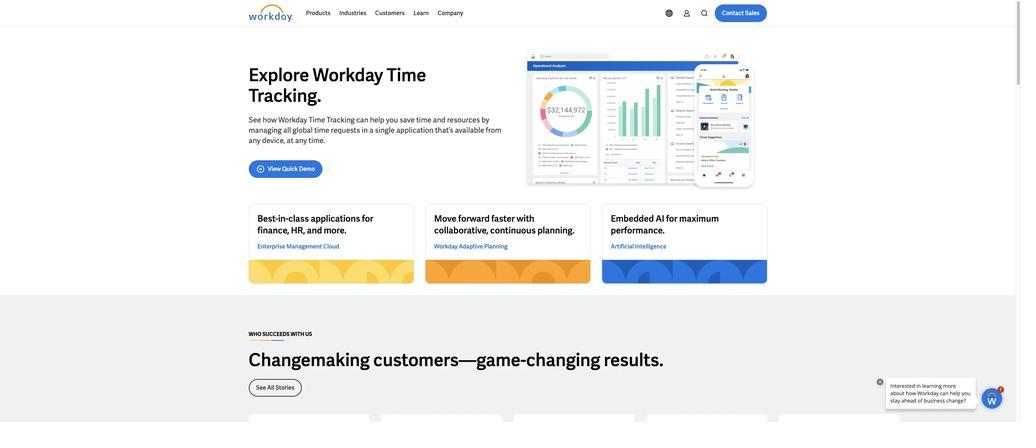 Task type: describe. For each thing, give the bounding box(es) containing it.
who
[[249, 331, 262, 338]]

1 vertical spatial time
[[314, 125, 329, 135]]

enterprise management cloud link
[[258, 243, 339, 252]]

planning.
[[538, 225, 575, 236]]

planning
[[484, 243, 508, 251]]

time.
[[309, 136, 325, 145]]

2 any from the left
[[295, 136, 307, 145]]

continuous
[[490, 225, 536, 236]]

changing
[[526, 349, 601, 372]]

company button
[[433, 4, 468, 22]]

enterprise management cloud
[[258, 243, 339, 251]]

for inside best-in-class applications for finance, hr, and more.
[[362, 213, 373, 225]]

explore
[[249, 64, 309, 86]]

all
[[283, 125, 291, 135]]

who succeeds with us
[[249, 331, 312, 338]]

more.
[[324, 225, 347, 236]]

results.
[[604, 349, 664, 372]]

help
[[370, 115, 385, 125]]

stories
[[276, 384, 295, 392]]

company
[[438, 9, 463, 17]]

global
[[293, 125, 313, 135]]

how
[[263, 115, 277, 125]]

move forward faster with collaborative, continuous planning.
[[434, 213, 575, 236]]

and inside 'see how workday time tracking can help you save time and resources by managing all global time requests in a single application that's available from any device, at any time.'
[[433, 115, 446, 125]]

2 horizontal spatial workday
[[434, 243, 458, 251]]

can
[[356, 115, 369, 125]]

device,
[[262, 136, 285, 145]]

contact sales
[[722, 9, 760, 17]]

view quick demo link
[[249, 160, 322, 178]]

class
[[288, 213, 309, 225]]

artificial
[[611, 243, 634, 251]]

cloud
[[323, 243, 339, 251]]

save
[[400, 115, 415, 125]]

demo
[[299, 165, 315, 173]]

at
[[287, 136, 294, 145]]

time inside 'see how workday time tracking can help you save time and resources by managing all global time requests in a single application that's available from any device, at any time.'
[[309, 115, 325, 125]]

faster
[[491, 213, 515, 225]]

by
[[482, 115, 489, 125]]

workday adaptive planning
[[434, 243, 508, 251]]

and inside best-in-class applications for finance, hr, and more.
[[307, 225, 322, 236]]

succeeds
[[263, 331, 290, 338]]

go to the homepage image
[[249, 4, 293, 22]]

1 any from the left
[[249, 136, 261, 145]]

best-
[[258, 213, 278, 225]]

see how workday time tracking can help you save time and resources by managing all global time requests in a single application that's available from any device, at any time.
[[249, 115, 502, 145]]

ai
[[656, 213, 665, 225]]

management
[[287, 243, 322, 251]]

industries button
[[335, 4, 371, 22]]

sales
[[745, 9, 760, 17]]

maximum
[[679, 213, 719, 225]]

products
[[306, 9, 331, 17]]

intelligence
[[635, 243, 667, 251]]



Task type: locate. For each thing, give the bounding box(es) containing it.
changemaking
[[249, 349, 370, 372]]

for right applications
[[362, 213, 373, 225]]

0 vertical spatial workday
[[313, 64, 383, 86]]

1 horizontal spatial workday
[[313, 64, 383, 86]]

products button
[[302, 4, 335, 22]]

1 horizontal spatial and
[[433, 115, 446, 125]]

view quick demo
[[268, 165, 315, 173]]

1 vertical spatial and
[[307, 225, 322, 236]]

customers button
[[371, 4, 409, 22]]

changemaking customers—game-changing results.
[[249, 349, 664, 372]]

customers
[[375, 9, 405, 17]]

you
[[386, 115, 398, 125]]

time up time.
[[314, 125, 329, 135]]

any down global
[[295, 136, 307, 145]]

time inside 'explore workday time tracking.'
[[387, 64, 426, 86]]

embedded ai for maximum performance.
[[611, 213, 719, 236]]

single
[[375, 125, 395, 135]]

a
[[369, 125, 374, 135]]

0 horizontal spatial for
[[362, 213, 373, 225]]

see
[[249, 115, 261, 125], [256, 384, 266, 392]]

contact sales link
[[715, 4, 767, 22]]

best-in-class applications for finance, hr, and more.
[[258, 213, 373, 236]]

managing
[[249, 125, 282, 135]]

and up that's
[[433, 115, 446, 125]]

0 horizontal spatial and
[[307, 225, 322, 236]]

see for see all stories
[[256, 384, 266, 392]]

1 horizontal spatial time
[[416, 115, 432, 125]]

0 vertical spatial time
[[387, 64, 426, 86]]

quick
[[282, 165, 298, 173]]

industries
[[339, 9, 366, 17]]

1 horizontal spatial any
[[295, 136, 307, 145]]

learn
[[414, 9, 429, 17]]

hr,
[[291, 225, 305, 236]]

see up the managing
[[249, 115, 261, 125]]

customers—game-
[[373, 349, 526, 372]]

see left all
[[256, 384, 266, 392]]

for inside the embedded ai for maximum performance.
[[666, 213, 678, 225]]

and right hr,
[[307, 225, 322, 236]]

embedded
[[611, 213, 654, 225]]

any
[[249, 136, 261, 145], [295, 136, 307, 145]]

time
[[387, 64, 426, 86], [309, 115, 325, 125]]

workday
[[313, 64, 383, 86], [278, 115, 307, 125], [434, 243, 458, 251]]

2 for from the left
[[666, 213, 678, 225]]

0 horizontal spatial time
[[314, 125, 329, 135]]

tracking
[[327, 115, 355, 125]]

time up 'application'
[[416, 115, 432, 125]]

performance.
[[611, 225, 665, 236]]

from
[[486, 125, 502, 135]]

with
[[517, 213, 535, 225]]

adaptive
[[459, 243, 483, 251]]

see inside 'see how workday time tracking can help you save time and resources by managing all global time requests in a single application that's available from any device, at any time.'
[[249, 115, 261, 125]]

any down the managing
[[249, 136, 261, 145]]

tracking.
[[249, 84, 321, 107]]

time
[[416, 115, 432, 125], [314, 125, 329, 135]]

0 vertical spatial time
[[416, 115, 432, 125]]

0 horizontal spatial any
[[249, 136, 261, 145]]

workday inside 'see how workday time tracking can help you save time and resources by managing all global time requests in a single application that's available from any device, at any time.'
[[278, 115, 307, 125]]

resources
[[447, 115, 480, 125]]

workday adaptive planning link
[[434, 243, 508, 252]]

requests
[[331, 125, 360, 135]]

0 vertical spatial see
[[249, 115, 261, 125]]

see for see how workday time tracking can help you save time and resources by managing all global time requests in a single application that's available from any device, at any time.
[[249, 115, 261, 125]]

that's
[[435, 125, 453, 135]]

move
[[434, 213, 457, 225]]

collaborative,
[[434, 225, 489, 236]]

us
[[305, 331, 312, 338]]

in-
[[278, 213, 288, 225]]

application
[[396, 125, 434, 135]]

desktop view of financial management operational analysis dashboard showing operating expenses by cost center and mobile view of human capital management home screen showing suggested tasks and announcements. image
[[514, 50, 767, 193]]

with
[[291, 331, 304, 338]]

all
[[267, 384, 274, 392]]

forward
[[458, 213, 490, 225]]

1 horizontal spatial time
[[387, 64, 426, 86]]

applications
[[311, 213, 360, 225]]

and
[[433, 115, 446, 125], [307, 225, 322, 236]]

available
[[455, 125, 484, 135]]

see all stories link
[[249, 380, 302, 397]]

for right ai
[[666, 213, 678, 225]]

0 horizontal spatial time
[[309, 115, 325, 125]]

see all stories
[[256, 384, 295, 392]]

0 vertical spatial and
[[433, 115, 446, 125]]

2 vertical spatial workday
[[434, 243, 458, 251]]

for
[[362, 213, 373, 225], [666, 213, 678, 225]]

1 vertical spatial see
[[256, 384, 266, 392]]

learn button
[[409, 4, 433, 22]]

enterprise
[[258, 243, 285, 251]]

workday inside 'explore workday time tracking.'
[[313, 64, 383, 86]]

artificial intelligence link
[[611, 243, 667, 252]]

contact
[[722, 9, 744, 17]]

1 vertical spatial workday
[[278, 115, 307, 125]]

1 vertical spatial time
[[309, 115, 325, 125]]

1 horizontal spatial for
[[666, 213, 678, 225]]

in
[[362, 125, 368, 135]]

see inside see all stories link
[[256, 384, 266, 392]]

finance,
[[258, 225, 289, 236]]

view
[[268, 165, 281, 173]]

1 for from the left
[[362, 213, 373, 225]]

0 horizontal spatial workday
[[278, 115, 307, 125]]

artificial intelligence
[[611, 243, 667, 251]]

explore workday time tracking.
[[249, 64, 426, 107]]



Task type: vqa. For each thing, say whether or not it's contained in the screenshot.
resources
yes



